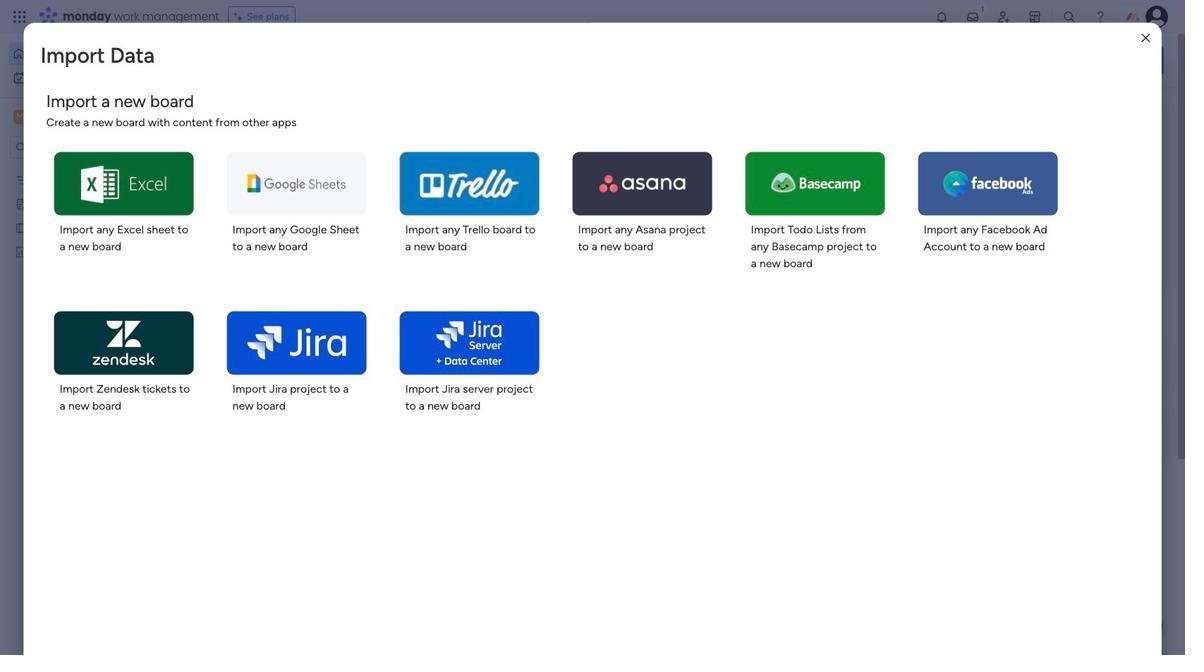 Task type: vqa. For each thing, say whether or not it's contained in the screenshot.
Help 'icon'
yes



Task type: describe. For each thing, give the bounding box(es) containing it.
monday marketplace image
[[1028, 10, 1042, 24]]

templates image image
[[965, 107, 1151, 204]]

see plans image
[[234, 9, 247, 25]]

workspace selection element
[[13, 109, 118, 127]]

private board image
[[15, 197, 28, 210]]

public board image
[[15, 221, 28, 234]]

notifications image
[[935, 10, 949, 24]]

1 vertical spatial option
[[0, 167, 180, 170]]

select product image
[[13, 10, 27, 24]]

close recently visited image
[[218, 115, 235, 132]]

quick search results list box
[[218, 132, 918, 492]]

help center element
[[952, 405, 1164, 461]]

kendall parks image
[[1146, 6, 1168, 28]]

close image
[[1142, 33, 1150, 43]]



Task type: locate. For each thing, give the bounding box(es) containing it.
update feed image
[[966, 10, 980, 24]]

workspace image
[[13, 109, 28, 125]]

option up workspace selection 'element'
[[8, 42, 171, 65]]

help image
[[1093, 10, 1108, 24]]

1 image
[[976, 1, 989, 17]]

invite members image
[[997, 10, 1011, 24]]

Search in workspace field
[[30, 139, 118, 156]]

getting started element
[[952, 337, 1164, 393]]

search everything image
[[1062, 10, 1076, 24]]

option down search in workspace field
[[0, 167, 180, 170]]

option
[[8, 42, 171, 65], [0, 167, 180, 170]]

list box
[[0, 165, 180, 454]]

public dashboard image
[[15, 245, 28, 258]]

0 vertical spatial option
[[8, 42, 171, 65]]



